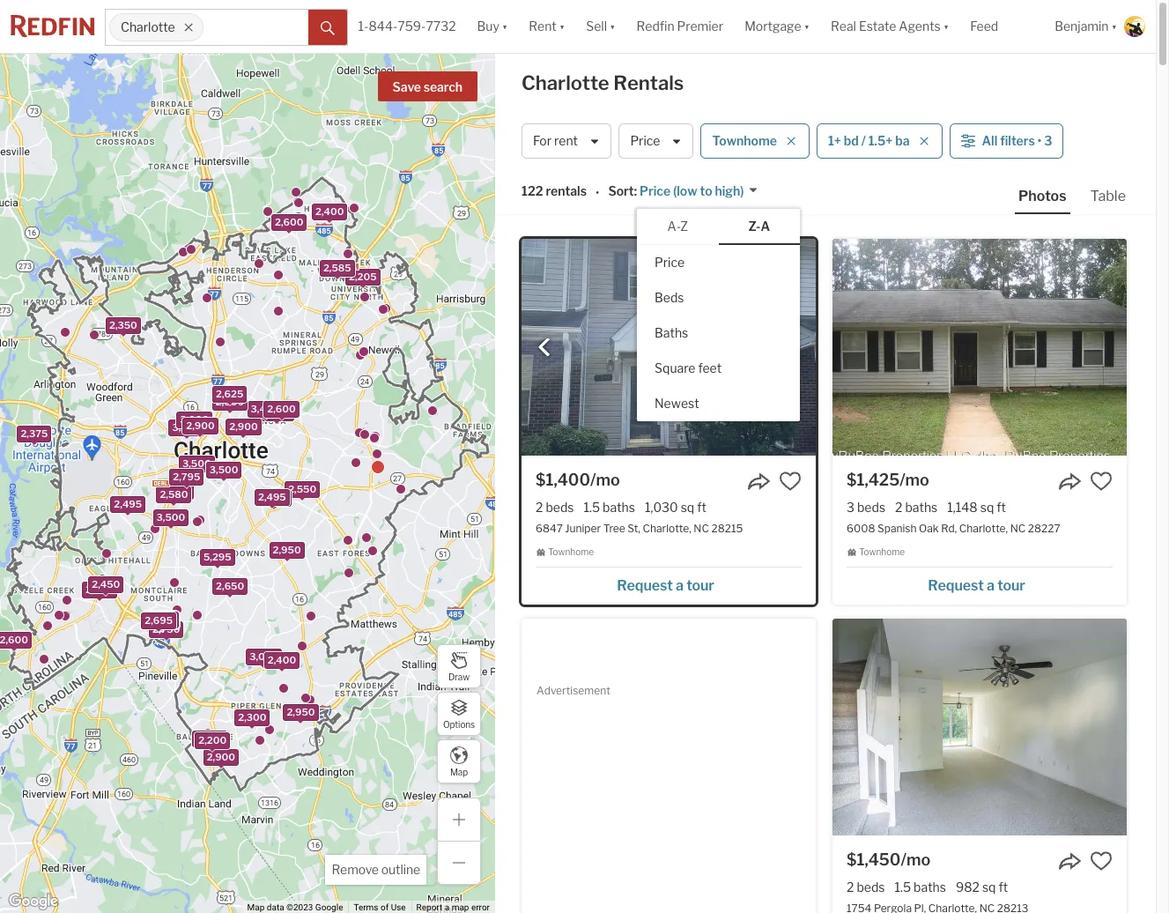 Task type: locate. For each thing, give the bounding box(es) containing it.
0 vertical spatial 2,950
[[230, 420, 258, 432]]

ft right 1,148
[[997, 500, 1007, 515]]

1 nc from the left
[[694, 522, 710, 535]]

0 horizontal spatial request a tour button
[[536, 571, 802, 597]]

baths up tree
[[603, 500, 636, 515]]

user photo image
[[1125, 16, 1146, 37]]

4 ▾ from the left
[[804, 19, 810, 34]]

request a tour button down 6847 juniper tree st, charlotte, nc 28215 at the bottom
[[536, 571, 802, 597]]

request down 6008 spanish oak rd, charlotte, nc 28227
[[929, 577, 985, 594]]

ft for $1,400 /mo
[[697, 500, 707, 515]]

ft right 982
[[999, 880, 1009, 895]]

price (low to high)
[[640, 184, 745, 199]]

price right :
[[640, 184, 671, 199]]

1 horizontal spatial charlotte
[[522, 71, 610, 94]]

2 favorite button image from the top
[[1090, 850, 1113, 873]]

sq
[[681, 500, 695, 515], [981, 500, 995, 515], [983, 880, 997, 895]]

1 vertical spatial price
[[640, 184, 671, 199]]

0 horizontal spatial map
[[247, 903, 265, 912]]

sq right 1,030 in the bottom of the page
[[681, 500, 695, 515]]

redfin premier button
[[626, 0, 734, 53]]

price button down z
[[637, 245, 800, 280]]

/mo for $1,400
[[591, 471, 620, 489]]

remove
[[332, 862, 379, 877]]

3 ▾ from the left
[[610, 19, 616, 34]]

map
[[452, 903, 469, 912]]

3,750
[[263, 406, 291, 419]]

townhome inside button
[[713, 133, 777, 148]]

save search button
[[378, 71, 478, 101]]

1 vertical spatial 1.5
[[895, 880, 912, 895]]

3,500 up 2,795
[[182, 457, 211, 469]]

6 ▾ from the left
[[1112, 19, 1118, 34]]

1 horizontal spatial 2
[[847, 880, 855, 895]]

2,550
[[288, 483, 317, 495], [260, 491, 288, 504]]

1 vertical spatial 2,400
[[268, 654, 296, 666]]

1 vertical spatial 3,000
[[145, 614, 174, 626]]

1 vertical spatial 2,600
[[267, 402, 296, 415]]

▾ right sell
[[610, 19, 616, 34]]

nc for $1,425 /mo
[[1011, 522, 1026, 535]]

2 vertical spatial 2,600
[[0, 634, 28, 646]]

baths up the "oak"
[[906, 500, 938, 515]]

favorite button image for $1,450 /mo
[[1090, 850, 1113, 873]]

price up :
[[631, 133, 661, 148]]

options button
[[437, 692, 481, 736]]

0 vertical spatial map
[[450, 767, 468, 777]]

1 vertical spatial favorite button image
[[1090, 850, 1113, 873]]

a down 6847 juniper tree st, charlotte, nc 28215 at the bottom
[[676, 577, 684, 594]]

map down options
[[450, 767, 468, 777]]

1 horizontal spatial 2,400
[[316, 205, 344, 218]]

z-a button
[[719, 209, 800, 245]]

charlotte up rent
[[522, 71, 610, 94]]

▾ right agents
[[944, 19, 950, 34]]

townhome down juniper
[[548, 547, 594, 557]]

759-
[[398, 19, 426, 34]]

0 horizontal spatial 2
[[536, 500, 543, 515]]

buy ▾ button
[[467, 0, 519, 53]]

1 vertical spatial charlotte
[[522, 71, 610, 94]]

for
[[533, 133, 552, 148]]

1 horizontal spatial nc
[[1011, 522, 1026, 535]]

0 horizontal spatial tour
[[687, 577, 715, 594]]

3 right filters
[[1045, 133, 1053, 148]]

nc left 28227
[[1011, 522, 1026, 535]]

a for $1,400 /mo
[[676, 577, 684, 594]]

• for filters
[[1038, 133, 1042, 148]]

1 horizontal spatial favorite button checkbox
[[1090, 850, 1113, 873]]

2,495 down 3,750
[[258, 490, 286, 503]]

1 horizontal spatial 3,000
[[180, 413, 209, 425]]

0 horizontal spatial 2,650
[[86, 583, 114, 595]]

1.5 for $1,400
[[584, 500, 600, 515]]

2,845
[[147, 613, 175, 625], [146, 613, 174, 625]]

townhome for $1,400 /mo
[[548, 547, 594, 557]]

0 horizontal spatial 1.5
[[584, 500, 600, 515]]

• left sort
[[596, 185, 600, 200]]

save
[[393, 79, 421, 94]]

terms of use
[[354, 903, 406, 912]]

request a tour
[[617, 577, 715, 594], [929, 577, 1026, 594]]

charlotte, down 1,030 in the bottom of the page
[[643, 522, 692, 535]]

0 vertical spatial 2,400
[[316, 205, 344, 218]]

1.5 down $1,450 /mo
[[895, 880, 912, 895]]

0 vertical spatial 2,600
[[275, 216, 304, 228]]

1.5 up juniper
[[584, 500, 600, 515]]

map for map
[[450, 767, 468, 777]]

request a tour button for $1,400 /mo
[[536, 571, 802, 597]]

6008 spanish oak rd, charlotte, nc 28227
[[847, 522, 1061, 535]]

redfin
[[637, 19, 675, 34]]

0 vertical spatial 1.5
[[584, 500, 600, 515]]

buy
[[477, 19, 500, 34]]

favorite button image for $1,425 /mo
[[1090, 470, 1113, 493]]

newest button
[[637, 386, 800, 421]]

3,200
[[172, 421, 201, 433]]

1 vertical spatial 2 beds
[[847, 880, 886, 895]]

filters
[[1001, 133, 1036, 148]]

request down 6847 juniper tree st, charlotte, nc 28215 at the bottom
[[617, 577, 673, 594]]

2 charlotte, from the left
[[960, 522, 1009, 535]]

2 horizontal spatial a
[[987, 577, 995, 594]]

sq for $1,450 /mo
[[983, 880, 997, 895]]

feed
[[971, 19, 999, 34]]

price up beds
[[655, 254, 685, 269]]

price
[[631, 133, 661, 148], [640, 184, 671, 199], [655, 254, 685, 269]]

photo of 6847 juniper tree st, charlotte, nc 28215 image
[[522, 239, 816, 456]]

1 vertical spatial •
[[596, 185, 600, 200]]

2 down $1,450
[[847, 880, 855, 895]]

map inside button
[[450, 767, 468, 777]]

1 horizontal spatial 1.5 baths
[[895, 880, 947, 895]]

request a tour for $1,425 /mo
[[929, 577, 1026, 594]]

1.5 baths for $1,450 /mo
[[895, 880, 947, 895]]

dialog
[[637, 209, 800, 421]]

rentals
[[614, 71, 684, 94]]

charlotte for charlotte
[[121, 20, 175, 35]]

0 vertical spatial 2 beds
[[536, 500, 574, 515]]

0 vertical spatial price button
[[619, 123, 694, 159]]

remove outline button
[[326, 855, 427, 885]]

request a tour button down 6008 spanish oak rd, charlotte, nc 28227
[[847, 571, 1113, 597]]

1 horizontal spatial charlotte,
[[960, 522, 1009, 535]]

benjamin ▾
[[1055, 19, 1118, 34]]

beds for $1,450
[[857, 880, 886, 895]]

favorite button checkbox for $1,400 /mo
[[779, 470, 802, 493]]

•
[[1038, 133, 1042, 148], [596, 185, 600, 200]]

0 horizontal spatial charlotte,
[[643, 522, 692, 535]]

save search
[[393, 79, 463, 94]]

beds up 6008
[[858, 500, 886, 515]]

2,205
[[349, 270, 377, 283]]

2 nc from the left
[[1011, 522, 1026, 535]]

1 horizontal spatial request a tour
[[929, 577, 1026, 594]]

feet
[[699, 360, 722, 375]]

2,650
[[216, 580, 244, 592], [86, 583, 114, 595]]

1 horizontal spatial 1.5
[[895, 880, 912, 895]]

price inside price (low to high) button
[[640, 184, 671, 199]]

beds up 6847
[[546, 500, 574, 515]]

5 ▾ from the left
[[944, 19, 950, 34]]

3 up 6008
[[847, 500, 855, 515]]

sq right 982
[[983, 880, 997, 895]]

sell ▾ button
[[586, 0, 616, 53]]

favorite button checkbox
[[779, 470, 802, 493], [1090, 850, 1113, 873]]

2 beds
[[536, 500, 574, 515], [847, 880, 886, 895]]

1 tour from the left
[[687, 577, 715, 594]]

a
[[761, 219, 770, 234]]

rent ▾ button
[[519, 0, 576, 53]]

1 horizontal spatial •
[[1038, 133, 1042, 148]]

3
[[1045, 133, 1053, 148], [847, 500, 855, 515]]

None search field
[[204, 10, 308, 45]]

charlotte, for $1,425 /mo
[[960, 522, 1009, 535]]

request a tour button for $1,425 /mo
[[847, 571, 1113, 597]]

baths for $1,450 /mo
[[914, 880, 947, 895]]

0 horizontal spatial 2 beds
[[536, 500, 574, 515]]

favorite button image
[[779, 470, 802, 493]]

0 vertical spatial 1.5 baths
[[584, 500, 636, 515]]

square
[[655, 360, 696, 375]]

charlotte rentals
[[522, 71, 684, 94]]

2,795
[[173, 471, 200, 483]]

0 vertical spatial charlotte
[[121, 20, 175, 35]]

1 charlotte, from the left
[[643, 522, 692, 535]]

2 horizontal spatial townhome
[[860, 547, 905, 557]]

▾ left user photo
[[1112, 19, 1118, 34]]

▾ right mortgage
[[804, 19, 810, 34]]

2,600
[[275, 216, 304, 228], [267, 402, 296, 415], [0, 634, 28, 646]]

charlotte,
[[643, 522, 692, 535], [960, 522, 1009, 535]]

0 horizontal spatial charlotte
[[121, 20, 175, 35]]

real
[[831, 19, 857, 34]]

• right filters
[[1038, 133, 1042, 148]]

square feet button
[[637, 351, 800, 386]]

1-
[[358, 19, 369, 34]]

sq right 1,148
[[981, 500, 995, 515]]

$1,450 /mo
[[847, 850, 931, 869]]

a-z button
[[637, 209, 719, 244]]

beds
[[655, 290, 685, 305]]

1.5+
[[869, 133, 893, 148]]

1 horizontal spatial request a tour button
[[847, 571, 1113, 597]]

1 request from the left
[[617, 577, 673, 594]]

real estate agents ▾ link
[[831, 0, 950, 53]]

charlotte, down 1,148 sq ft
[[960, 522, 1009, 535]]

charlotte left remove charlotte image
[[121, 20, 175, 35]]

0 horizontal spatial request
[[617, 577, 673, 594]]

1 horizontal spatial tour
[[998, 577, 1026, 594]]

baths left 982
[[914, 880, 947, 895]]

0 horizontal spatial townhome
[[548, 547, 594, 557]]

3,000
[[180, 413, 209, 425], [145, 614, 174, 626]]

▾ right buy
[[502, 19, 508, 34]]

st,
[[628, 522, 641, 535]]

a for $1,425 /mo
[[987, 577, 995, 594]]

request a tour down 6008 spanish oak rd, charlotte, nc 28227
[[929, 577, 1026, 594]]

7732
[[426, 19, 456, 34]]

0 horizontal spatial favorite button checkbox
[[779, 470, 802, 493]]

/mo for $1,425
[[900, 471, 930, 489]]

agents
[[899, 19, 941, 34]]

remove townhome image
[[786, 136, 797, 146]]

1.5 for $1,450
[[895, 880, 912, 895]]

2 request from the left
[[929, 577, 985, 594]]

• inside 122 rentals •
[[596, 185, 600, 200]]

3 inside button
[[1045, 133, 1053, 148]]

2 up spanish
[[896, 500, 903, 515]]

3,500
[[182, 457, 211, 469], [210, 463, 238, 476], [157, 511, 185, 523]]

▾ right rent at left top
[[560, 19, 565, 34]]

2,950 right 2,300 at left bottom
[[287, 706, 315, 718]]

2 up 6847
[[536, 500, 543, 515]]

2
[[536, 500, 543, 515], [896, 500, 903, 515], [847, 880, 855, 895]]

2 for $1,450
[[847, 880, 855, 895]]

/
[[862, 133, 866, 148]]

28215
[[712, 522, 743, 535]]

0 vertical spatial 3
[[1045, 133, 1053, 148]]

outline
[[382, 862, 420, 877]]

1 ▾ from the left
[[502, 19, 508, 34]]

0 horizontal spatial 1.5 baths
[[584, 500, 636, 515]]

0 horizontal spatial 3
[[847, 500, 855, 515]]

1 horizontal spatial 3
[[1045, 133, 1053, 148]]

map left data
[[247, 903, 265, 912]]

favorite button image
[[1090, 470, 1113, 493], [1090, 850, 1113, 873]]

1 horizontal spatial map
[[450, 767, 468, 777]]

2 request a tour button from the left
[[847, 571, 1113, 597]]

beds button
[[637, 280, 800, 315]]

tour down 28215
[[687, 577, 715, 594]]

request a tour down 6847 juniper tree st, charlotte, nc 28215 at the bottom
[[617, 577, 715, 594]]

nc left 28215
[[694, 522, 710, 535]]

2,950 down 3,400
[[230, 420, 258, 432]]

townhome left remove townhome icon
[[713, 133, 777, 148]]

2,320
[[196, 732, 224, 745]]

2 beds down $1,450
[[847, 880, 886, 895]]

price button
[[619, 123, 694, 159], [637, 245, 800, 280]]

0 horizontal spatial nc
[[694, 522, 710, 535]]

rent
[[529, 19, 557, 34]]

1,148 sq ft
[[948, 500, 1007, 515]]

2 beds up 6847
[[536, 500, 574, 515]]

remove 1+ bd / 1.5+ ba image
[[919, 136, 930, 146]]

townhome down spanish
[[860, 547, 905, 557]]

2 request a tour from the left
[[929, 577, 1026, 594]]

tour
[[687, 577, 715, 594], [998, 577, 1026, 594]]

0 vertical spatial favorite button image
[[1090, 470, 1113, 493]]

▾ inside 'dropdown button'
[[944, 19, 950, 34]]

1 vertical spatial 1.5 baths
[[895, 880, 947, 895]]

0 vertical spatial •
[[1038, 133, 1042, 148]]

0 horizontal spatial request a tour
[[617, 577, 715, 594]]

0 vertical spatial favorite button checkbox
[[779, 470, 802, 493]]

▾ for sell ▾
[[610, 19, 616, 34]]

tree
[[604, 522, 626, 535]]

price button up :
[[619, 123, 694, 159]]

a left map
[[445, 903, 450, 912]]

/mo for $1,450
[[901, 850, 931, 869]]

beds for $1,400
[[546, 500, 574, 515]]

0 horizontal spatial 3,000
[[145, 614, 174, 626]]

1 horizontal spatial 2 beds
[[847, 880, 886, 895]]

2,300
[[238, 711, 267, 723]]

2,495 left 2,580
[[114, 498, 142, 510]]

all
[[982, 133, 998, 148]]

real estate agents ▾
[[831, 19, 950, 34]]

townhome button
[[701, 123, 810, 159]]

favorite button checkbox
[[1090, 470, 1113, 493]]

tour down 6008 spanish oak rd, charlotte, nc 28227
[[998, 577, 1026, 594]]

1 vertical spatial map
[[247, 903, 265, 912]]

1 horizontal spatial a
[[676, 577, 684, 594]]

2,950 right 5,295
[[273, 544, 301, 556]]

sq for $1,400 /mo
[[681, 500, 695, 515]]

5,295
[[204, 550, 232, 562]]

remove charlotte image
[[184, 22, 194, 33]]

1 favorite button image from the top
[[1090, 470, 1113, 493]]

1 request a tour from the left
[[617, 577, 715, 594]]

a down 6008 spanish oak rd, charlotte, nc 28227
[[987, 577, 995, 594]]

beds down $1,450
[[857, 880, 886, 895]]

1 horizontal spatial townhome
[[713, 133, 777, 148]]

$1,400
[[536, 471, 591, 489]]

• inside button
[[1038, 133, 1042, 148]]

2 ▾ from the left
[[560, 19, 565, 34]]

ft right 1,030 in the bottom of the page
[[697, 500, 707, 515]]

1 request a tour button from the left
[[536, 571, 802, 597]]

1 vertical spatial favorite button checkbox
[[1090, 850, 1113, 873]]

2 tour from the left
[[998, 577, 1026, 594]]

©2023
[[287, 903, 313, 912]]

rent ▾ button
[[529, 0, 565, 53]]

1.5 baths up tree
[[584, 500, 636, 515]]

2,900
[[216, 395, 244, 408], [186, 419, 215, 431], [229, 420, 258, 433], [207, 751, 235, 763]]

0 horizontal spatial 2,495
[[114, 498, 142, 510]]

1 horizontal spatial request
[[929, 577, 985, 594]]

1.5 baths down $1,450 /mo
[[895, 880, 947, 895]]

0 horizontal spatial •
[[596, 185, 600, 200]]



Task type: vqa. For each thing, say whether or not it's contained in the screenshot.
days associated with $386
no



Task type: describe. For each thing, give the bounding box(es) containing it.
request for $1,400 /mo
[[617, 577, 673, 594]]

beds for $1,425
[[858, 500, 886, 515]]

2,350
[[109, 318, 137, 331]]

2 for $1,400
[[536, 500, 543, 515]]

photos
[[1019, 188, 1067, 205]]

1 vertical spatial 3
[[847, 500, 855, 515]]

$1,450
[[847, 850, 901, 869]]

terms
[[354, 903, 379, 912]]

request a tour for $1,400 /mo
[[617, 577, 715, 594]]

report a map error link
[[417, 903, 490, 912]]

3,500 down 2,580
[[157, 511, 185, 523]]

0 vertical spatial 3,000
[[180, 413, 209, 425]]

rd,
[[942, 522, 958, 535]]

1,030
[[645, 500, 678, 515]]

map button
[[437, 740, 481, 784]]

28227
[[1029, 522, 1061, 535]]

2 vertical spatial 2,950
[[287, 706, 315, 718]]

ba
[[896, 133, 910, 148]]

error
[[472, 903, 490, 912]]

dialog containing a-z
[[637, 209, 800, 421]]

redfin premier
[[637, 19, 724, 34]]

2,450
[[92, 578, 120, 591]]

$1,425
[[847, 471, 900, 489]]

townhome for $1,425 /mo
[[860, 547, 905, 557]]

map region
[[0, 0, 651, 913]]

0 vertical spatial price
[[631, 133, 661, 148]]

charlotte, for $1,400 /mo
[[643, 522, 692, 535]]

newest
[[655, 395, 700, 410]]

map for map data ©2023 google
[[247, 903, 265, 912]]

2 baths
[[896, 500, 938, 515]]

baths
[[655, 325, 689, 340]]

baths for $1,425 /mo
[[906, 500, 938, 515]]

2 beds for $1,400 /mo
[[536, 500, 574, 515]]

1.5 baths for $1,400 /mo
[[584, 500, 636, 515]]

2 horizontal spatial 2
[[896, 500, 903, 515]]

sell ▾ button
[[576, 0, 626, 53]]

oak
[[920, 522, 939, 535]]

report
[[417, 903, 443, 912]]

all filters • 3 button
[[950, 123, 1064, 159]]

3 beds
[[847, 500, 886, 515]]

ft for $1,425 /mo
[[997, 500, 1007, 515]]

buy ▾
[[477, 19, 508, 34]]

2,900 left 3,400
[[216, 395, 244, 408]]

▾ for mortgage ▾
[[804, 19, 810, 34]]

photos button
[[1016, 187, 1087, 214]]

$1,400 /mo
[[536, 471, 620, 489]]

1 horizontal spatial 2,650
[[216, 580, 244, 592]]

rent
[[555, 133, 578, 148]]

google image
[[4, 890, 63, 913]]

(low
[[674, 184, 698, 199]]

estate
[[859, 19, 897, 34]]

1 vertical spatial price button
[[637, 245, 800, 280]]

draw
[[449, 671, 470, 682]]

1+ bd / 1.5+ ba
[[829, 133, 910, 148]]

square feet
[[655, 360, 722, 375]]

to
[[700, 184, 713, 199]]

benjamin
[[1055, 19, 1109, 34]]

2,900 down 3,400
[[229, 420, 258, 433]]

real estate agents ▾ button
[[821, 0, 960, 53]]

982 sq ft
[[956, 880, 1009, 895]]

1 horizontal spatial 2,495
[[258, 490, 286, 503]]

for rent button
[[522, 123, 612, 159]]

baths button
[[637, 315, 800, 351]]

nc for $1,400 /mo
[[694, 522, 710, 535]]

photo of 1754 pergola pl, charlotte, nc 28213 image
[[833, 619, 1128, 835]]

spanish
[[878, 522, 917, 535]]

baths for $1,400 /mo
[[603, 500, 636, 515]]

photo of 6008 spanish oak rd, charlotte, nc 28227 image
[[833, 239, 1128, 456]]

next button image
[[785, 339, 802, 356]]

2,200
[[199, 734, 227, 747]]

2,585
[[323, 261, 351, 274]]

1,030 sq ft
[[645, 500, 707, 515]]

sq for $1,425 /mo
[[981, 500, 995, 515]]

0 horizontal spatial a
[[445, 903, 450, 912]]

0 horizontal spatial 2,400
[[268, 654, 296, 666]]

mortgage
[[745, 19, 802, 34]]

▾ for rent ▾
[[560, 19, 565, 34]]

report a map error
[[417, 903, 490, 912]]

844-
[[369, 19, 398, 34]]

z
[[681, 219, 689, 234]]

• for rentals
[[596, 185, 600, 200]]

$1,425 /mo
[[847, 471, 930, 489]]

▾ for buy ▾
[[502, 19, 508, 34]]

juniper
[[566, 522, 601, 535]]

terms of use link
[[354, 903, 406, 912]]

3,045
[[250, 650, 278, 663]]

122
[[522, 184, 543, 199]]

options
[[443, 719, 475, 729]]

table
[[1091, 188, 1127, 205]]

a-z
[[668, 219, 689, 234]]

3,100
[[147, 613, 175, 625]]

submit search image
[[321, 21, 335, 35]]

2,745
[[148, 613, 176, 625]]

price (low to high) button
[[637, 183, 759, 200]]

2 beds for $1,450 /mo
[[847, 880, 886, 895]]

2,580
[[160, 488, 188, 500]]

sort
[[609, 184, 634, 199]]

1 vertical spatial 2,950
[[273, 544, 301, 556]]

charlotte for charlotte rentals
[[522, 71, 610, 94]]

mortgage ▾ button
[[745, 0, 810, 53]]

use
[[391, 903, 406, 912]]

▾ for benjamin ▾
[[1112, 19, 1118, 34]]

mortgage ▾ button
[[734, 0, 821, 53]]

6008
[[847, 522, 876, 535]]

tour for $1,425 /mo
[[998, 577, 1026, 594]]

2,900 up 2,795
[[186, 419, 215, 431]]

3,399
[[162, 484, 190, 497]]

rentals
[[546, 184, 587, 199]]

2 vertical spatial price
[[655, 254, 685, 269]]

data
[[267, 903, 284, 912]]

for rent
[[533, 133, 578, 148]]

z-a
[[749, 219, 770, 234]]

6847
[[536, 522, 563, 535]]

request for $1,425 /mo
[[929, 577, 985, 594]]

tour for $1,400 /mo
[[687, 577, 715, 594]]

all filters • 3
[[982, 133, 1053, 148]]

3,500 right 2,795
[[210, 463, 238, 476]]

ft for $1,450 /mo
[[999, 880, 1009, 895]]

table button
[[1087, 187, 1130, 212]]

favorite button checkbox for $1,450 /mo
[[1090, 850, 1113, 873]]

a-
[[668, 219, 681, 234]]

previous button image
[[536, 339, 554, 356]]

2,900 down 2,200
[[207, 751, 235, 763]]



